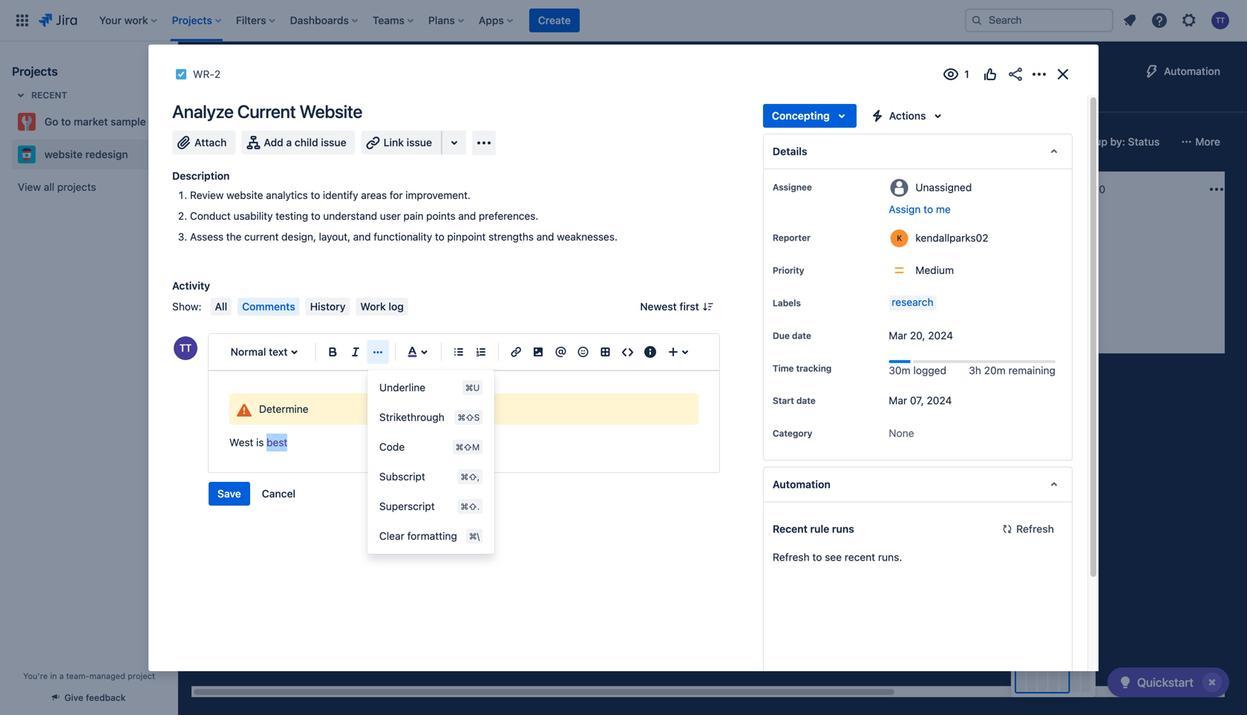 Task type: locate. For each thing, give the bounding box(es) containing it.
areas
[[361, 189, 387, 201]]

vote options: no one has voted for this issue yet. image
[[982, 65, 1000, 83]]

create banner
[[0, 0, 1248, 42]]

0 horizontal spatial 1
[[271, 183, 276, 195]]

2024 for mar 20, 2024
[[928, 329, 954, 342]]

feedback
[[86, 692, 126, 703]]

work log
[[361, 300, 404, 313]]

assign to me button
[[889, 202, 1057, 217]]

usability
[[234, 210, 273, 222]]

a right add
[[286, 136, 292, 149]]

group
[[368, 373, 495, 551], [209, 482, 305, 506]]

0 horizontal spatial automation
[[773, 478, 831, 490]]

1 vertical spatial a
[[59, 671, 64, 681]]

clear
[[379, 530, 405, 542]]

⌘⇧.
[[461, 501, 480, 512]]

collapse recent projects image
[[12, 86, 30, 104]]

automation image
[[1144, 62, 1161, 80]]

and right the strengths on the left top of page
[[537, 231, 554, 243]]

italic ⌘i image
[[347, 343, 365, 361]]

1 horizontal spatial website
[[227, 189, 263, 201]]

and down conduct usability testing to understand user pain points and preferences.
[[353, 231, 371, 243]]

copy link to issue image
[[218, 68, 230, 79]]

20m
[[984, 364, 1006, 376]]

calendar
[[346, 93, 390, 105]]

30m logged
[[889, 364, 947, 376]]

recent
[[31, 90, 67, 100]]

give feedback
[[64, 692, 126, 703]]

2 horizontal spatial and
[[537, 231, 554, 243]]

link image
[[507, 343, 525, 361]]

subscript
[[379, 470, 425, 483]]

1
[[271, 183, 276, 195], [461, 183, 466, 195], [885, 183, 890, 195]]

website up view all projects
[[45, 148, 83, 160]]

create
[[538, 14, 571, 26], [1062, 219, 1095, 231], [224, 287, 257, 299], [643, 326, 676, 338], [852, 332, 885, 345]]

0 horizontal spatial website
[[45, 148, 83, 160]]

mar left 20,
[[889, 329, 908, 342]]

preferences.
[[479, 210, 539, 222]]

layout,
[[319, 231, 351, 243]]

is
[[256, 436, 264, 448]]

activity
[[172, 280, 210, 292]]

tab list containing board
[[187, 86, 992, 113]]

start date
[[773, 395, 816, 406]]

2 mar from the top
[[889, 394, 908, 406]]

0 vertical spatial 2024
[[928, 329, 954, 342]]

testing
[[276, 210, 308, 222], [438, 222, 471, 235]]

0 vertical spatial date
[[792, 330, 811, 341]]

assign
[[889, 203, 921, 215]]

quickstart button
[[1108, 668, 1230, 697]]

testing down points
[[438, 222, 471, 235]]

0 vertical spatial a
[[286, 136, 292, 149]]

do
[[442, 185, 455, 194]]

analyze current website dialog
[[149, 45, 1099, 715]]

add people image
[[382, 133, 400, 151]]

group inside 'analyze current website' dialog
[[209, 482, 305, 506]]

task image
[[628, 291, 640, 303]]

1 vertical spatial testing
[[438, 222, 471, 235]]

to right "go"
[[61, 115, 71, 128]]

project
[[128, 671, 155, 681]]

⌘u
[[465, 382, 480, 393]]

1 issue from the left
[[321, 136, 347, 149]]

emoji image
[[574, 343, 592, 361]]

to do 1
[[428, 183, 466, 195]]

tracking
[[796, 363, 832, 374]]

link issue button
[[361, 131, 443, 154]]

3h 20m remaining
[[969, 364, 1056, 376]]

2 horizontal spatial 1
[[885, 183, 890, 195]]

automation down category
[[773, 478, 831, 490]]

description
[[172, 170, 230, 182]]

testing down analytics
[[276, 210, 308, 222]]

wr-2
[[193, 68, 221, 80]]

a right in
[[59, 671, 64, 681]]

complete 1
[[219, 183, 276, 195]]

all
[[44, 181, 54, 193]]

automation button
[[1138, 59, 1230, 83]]

for
[[390, 189, 403, 201]]

menu bar inside 'analyze current website' dialog
[[207, 298, 411, 316]]

0 horizontal spatial and
[[353, 231, 371, 243]]

newest first
[[640, 300, 699, 313]]

link web pages and more image
[[446, 134, 463, 151]]

issue right child
[[321, 136, 347, 149]]

date right the start
[[797, 395, 816, 406]]

wr-
[[193, 68, 214, 80]]

to left me
[[924, 203, 934, 215]]

time
[[773, 363, 794, 374]]

automation
[[1164, 65, 1221, 77], [773, 478, 831, 490]]

mention image
[[552, 343, 570, 361]]

1 horizontal spatial automation
[[1164, 65, 1221, 77]]

date for due date
[[792, 330, 811, 341]]

2024 right 20,
[[928, 329, 954, 342]]

mar for mar 20, 2024
[[889, 329, 908, 342]]

market
[[74, 115, 108, 128]]

link issue
[[384, 136, 432, 149]]

mar for mar 07, 2024
[[889, 394, 908, 406]]

text
[[269, 346, 288, 358]]

complete
[[219, 185, 265, 194]]

details
[[773, 145, 808, 157]]

0 horizontal spatial group
[[209, 482, 305, 506]]

log
[[389, 300, 404, 313]]

1 horizontal spatial 1
[[461, 183, 466, 195]]

date right the due
[[792, 330, 811, 341]]

add a child issue
[[264, 136, 347, 149]]

newest first button
[[631, 298, 720, 316]]

strengths
[[489, 231, 534, 243]]

add app image
[[475, 134, 493, 152]]

normal text button
[[224, 336, 309, 368]]

assign to me
[[889, 203, 951, 215]]

link
[[384, 136, 404, 149]]

1 vertical spatial 2024
[[927, 394, 952, 406]]

1 horizontal spatial group
[[368, 373, 495, 551]]

and up the pinpoint
[[458, 210, 476, 222]]

medium
[[916, 264, 954, 276]]

jira image
[[39, 12, 77, 29], [39, 12, 77, 29]]

reports
[[760, 93, 798, 105]]

mar
[[889, 329, 908, 342], [889, 394, 908, 406]]

projects
[[57, 181, 96, 193]]

1 horizontal spatial testing
[[438, 222, 471, 235]]

1 vertical spatial mar
[[889, 394, 908, 406]]

details element
[[763, 134, 1073, 169]]

check image
[[1117, 674, 1135, 691]]

2024 right the 07,
[[927, 394, 952, 406]]

30m
[[889, 364, 911, 376]]

due
[[773, 330, 790, 341]]

1 1 from the left
[[271, 183, 276, 195]]

1 vertical spatial date
[[797, 395, 816, 406]]

Search board text field
[[198, 131, 310, 152]]

menu bar
[[207, 298, 411, 316]]

0 horizontal spatial issue
[[321, 136, 347, 149]]

0 vertical spatial automation
[[1164, 65, 1221, 77]]

tab list
[[187, 86, 992, 113]]

show subtasks image
[[874, 291, 892, 309]]

automation right automation icon
[[1164, 65, 1221, 77]]

mar left the 07,
[[889, 394, 908, 406]]

best
[[267, 436, 288, 448]]

1 right "do"
[[461, 183, 466, 195]]

website up usability
[[227, 189, 263, 201]]

1 horizontal spatial issue
[[407, 136, 432, 149]]

testing 0
[[1057, 183, 1106, 195]]

identify
[[323, 189, 358, 201]]

1 horizontal spatial a
[[286, 136, 292, 149]]

understand
[[323, 210, 377, 222]]

0 vertical spatial testing
[[276, 210, 308, 222]]

reports link
[[757, 86, 801, 113]]

issue right link
[[407, 136, 432, 149]]

menu bar containing all
[[207, 298, 411, 316]]

calendar link
[[343, 86, 393, 113]]

1 vertical spatial automation
[[773, 478, 831, 490]]

07,
[[910, 394, 924, 406]]

goals
[[242, 222, 268, 235]]

group containing save
[[209, 482, 305, 506]]

west is best
[[229, 436, 288, 448]]

testing inside 'analyze current website' dialog
[[276, 210, 308, 222]]

mar 07, 2024
[[889, 394, 952, 406]]

1 right the complete
[[271, 183, 276, 195]]

review
[[190, 189, 224, 201]]

wr-2 link
[[193, 65, 221, 83]]

0 vertical spatial mar
[[889, 329, 908, 342]]

user
[[380, 210, 401, 222]]

actions
[[889, 110, 926, 122]]

1 vertical spatial website
[[227, 189, 263, 201]]

you're
[[23, 671, 48, 681]]

1 up the assign
[[885, 183, 890, 195]]

actions image
[[1031, 65, 1049, 83]]

0 horizontal spatial testing
[[276, 210, 308, 222]]

conduct
[[190, 210, 231, 222]]

formatting
[[407, 530, 457, 542]]

2024 for mar 07, 2024
[[927, 394, 952, 406]]

1 horizontal spatial and
[[458, 210, 476, 222]]

2 issue from the left
[[407, 136, 432, 149]]

code
[[379, 441, 405, 453]]

table image
[[597, 343, 615, 361]]

1 mar from the top
[[889, 329, 908, 342]]



Task type: describe. For each thing, give the bounding box(es) containing it.
start
[[773, 395, 794, 406]]

issue inside button
[[321, 136, 347, 149]]

comments
[[242, 300, 295, 313]]

0
[[1099, 183, 1106, 195]]

mar 20, 2024
[[889, 329, 954, 342]]

to
[[428, 185, 440, 194]]

testing
[[1057, 185, 1093, 194]]

more information about this user image
[[891, 229, 908, 247]]

code snippet image
[[619, 343, 637, 361]]

3h
[[969, 364, 982, 376]]

research
[[892, 296, 934, 308]]

2 1 from the left
[[461, 183, 466, 195]]

give
[[64, 692, 83, 703]]

all
[[215, 300, 227, 313]]

pinpoint
[[447, 231, 486, 243]]

more formatting image
[[369, 343, 387, 361]]

work log button
[[356, 298, 408, 316]]

summary link
[[196, 86, 249, 113]]

comments button
[[238, 298, 300, 316]]

show:
[[172, 300, 202, 313]]

underline
[[379, 381, 426, 394]]

priority
[[773, 265, 805, 275]]

list link
[[307, 86, 331, 113]]

group containing underline
[[368, 373, 495, 551]]

reporter
[[773, 232, 811, 243]]

website redesign link
[[12, 140, 160, 169]]

to down points
[[435, 231, 445, 243]]

3 1 from the left
[[885, 183, 890, 195]]

remaining
[[1009, 364, 1056, 376]]

unassigned
[[916, 181, 972, 193]]

points
[[426, 210, 456, 222]]

analyze current website
[[172, 101, 363, 122]]

to inside button
[[924, 203, 934, 215]]

normal
[[231, 346, 266, 358]]

category
[[773, 428, 813, 438]]

date for start date
[[797, 395, 816, 406]]

bold ⌘b image
[[324, 343, 342, 361]]

board
[[263, 93, 292, 105]]

bullet list ⌘⇧8 image
[[450, 343, 468, 361]]

automation inside 'analyze current website' dialog
[[773, 478, 831, 490]]

west
[[229, 436, 253, 448]]

a inside button
[[286, 136, 292, 149]]

go
[[45, 115, 58, 128]]

concepting
[[772, 110, 830, 122]]

add image, video, or file image
[[530, 343, 547, 361]]

in
[[50, 671, 57, 681]]

sample
[[111, 115, 146, 128]]

assignee
[[773, 182, 812, 192]]

task image
[[175, 68, 187, 80]]

automation element
[[763, 467, 1073, 502]]

issue inside button
[[407, 136, 432, 149]]

analytics
[[266, 189, 308, 201]]

pain
[[404, 210, 424, 222]]

search image
[[971, 14, 983, 26]]

define goals
[[209, 222, 268, 235]]

⌘⇧,
[[461, 472, 480, 482]]

create inside button
[[538, 14, 571, 26]]

medium image
[[789, 291, 801, 303]]

labels
[[773, 298, 801, 308]]

website
[[300, 101, 363, 122]]

current
[[237, 101, 296, 122]]

primary element
[[9, 0, 953, 41]]

2
[[214, 68, 221, 80]]

define
[[209, 222, 239, 235]]

Search field
[[965, 9, 1114, 32]]

dismiss quickstart image
[[1201, 671, 1225, 694]]

first
[[680, 300, 699, 313]]

list
[[310, 93, 328, 105]]

cancel
[[262, 487, 296, 500]]

0 horizontal spatial a
[[59, 671, 64, 681]]

a/b
[[419, 222, 435, 235]]

automation inside button
[[1164, 65, 1221, 77]]

Comment - Main content area, start typing to enter text. text field
[[229, 394, 699, 451]]

the
[[226, 231, 242, 243]]

cancel button
[[253, 482, 305, 506]]

add
[[264, 136, 283, 149]]

history
[[310, 300, 346, 313]]

give feedback button
[[44, 685, 135, 710]]

attach
[[195, 136, 227, 149]]

due date
[[773, 330, 811, 341]]

20,
[[910, 329, 926, 342]]

conduct usability testing to understand user pain points and preferences.
[[190, 210, 539, 222]]

newest
[[640, 300, 677, 313]]

attach button
[[172, 131, 236, 154]]

history button
[[306, 298, 350, 316]]

⌘⇧m
[[456, 442, 480, 452]]

go to market sample
[[45, 115, 146, 128]]

⌘⇧s
[[458, 412, 480, 423]]

0 vertical spatial website
[[45, 148, 83, 160]]

work
[[361, 300, 386, 313]]

to down review website analytics to identify areas for improvement.
[[311, 210, 321, 222]]

to left identify
[[311, 189, 320, 201]]

close image
[[1054, 65, 1072, 83]]

info panel image
[[641, 343, 659, 361]]

create button inside "primary" element
[[529, 9, 580, 32]]

clear formatting
[[379, 530, 457, 542]]

determine
[[259, 403, 309, 415]]

website inside dialog
[[227, 189, 263, 201]]

numbered list ⌘⇧7 image
[[472, 343, 490, 361]]

superscript
[[379, 500, 435, 512]]

redesign
[[85, 148, 128, 160]]

functionality
[[374, 231, 432, 243]]

⌘\
[[469, 531, 480, 541]]

time tracking
[[773, 363, 832, 374]]

panel warning image
[[235, 402, 253, 419]]

to inside "link"
[[61, 115, 71, 128]]



Task type: vqa. For each thing, say whether or not it's contained in the screenshot.
the top The Can
no



